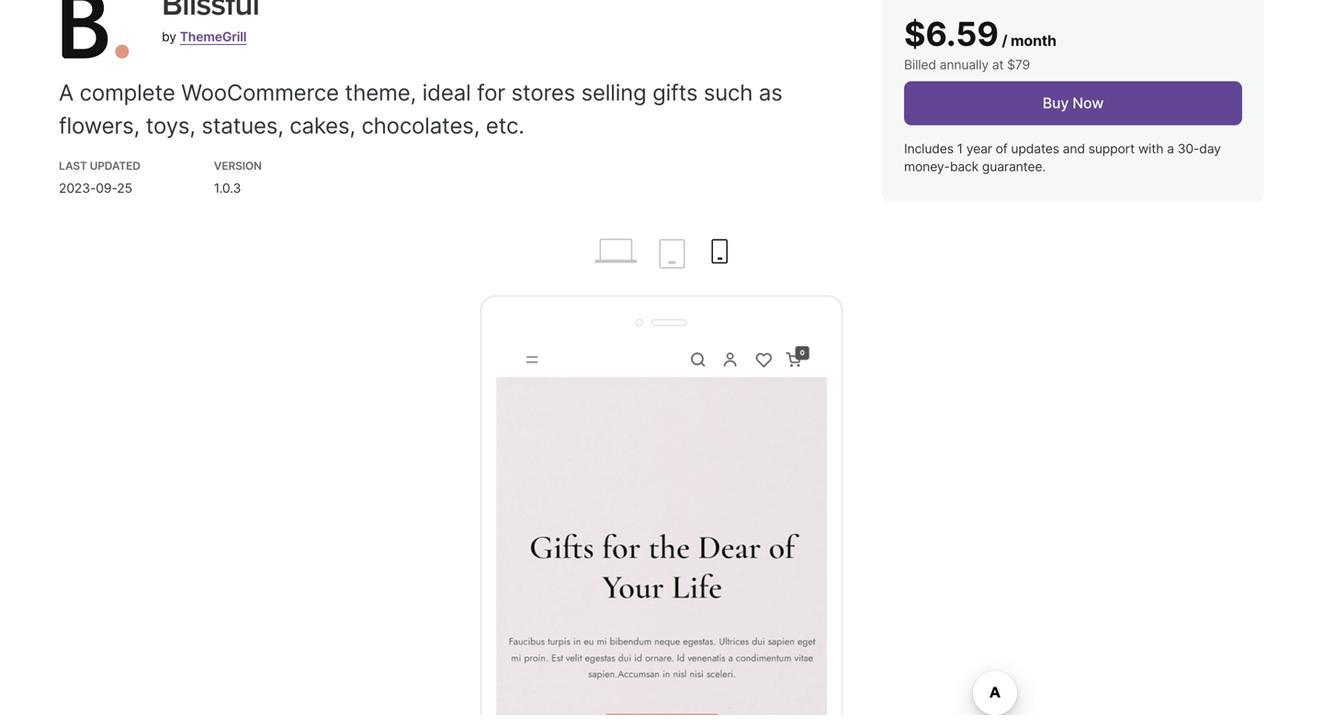 Task type: locate. For each thing, give the bounding box(es) containing it.
year
[[966, 141, 992, 157]]

by themegrill
[[162, 29, 246, 45]]

for
[[477, 79, 505, 106]]

buy now
[[1043, 94, 1104, 112]]

themegrill
[[180, 29, 246, 45]]

updated
[[90, 160, 140, 173]]

and
[[1063, 141, 1085, 157]]

day
[[1199, 141, 1221, 157]]

money-
[[904, 159, 950, 175]]

at
[[992, 57, 1004, 73]]

includes 1 year of updates and support with a 30-day money-back guarantee.
[[904, 141, 1221, 175]]

$79
[[1007, 57, 1030, 73]]

product icon image
[[59, 0, 132, 62]]

1.0.3
[[214, 181, 241, 196]]

a
[[59, 79, 74, 106]]

guarantee.
[[982, 159, 1046, 175]]

of
[[996, 141, 1008, 157]]

a
[[1167, 141, 1174, 157]]

a complete woocommerce theme, ideal for stores selling gifts such as flowers, toys, statues, cakes, chocolates, etc.
[[59, 79, 782, 139]]

last
[[59, 160, 87, 173]]

billed
[[904, 57, 936, 73]]

support
[[1089, 141, 1135, 157]]

1
[[957, 141, 963, 157]]

buy
[[1043, 94, 1069, 112]]

back
[[950, 159, 979, 175]]

2023-
[[59, 181, 96, 196]]

month
[[1011, 32, 1057, 50]]

version
[[214, 160, 262, 173]]



Task type: describe. For each thing, give the bounding box(es) containing it.
etc.
[[486, 112, 524, 139]]

last updated 2023-09-25
[[59, 160, 140, 196]]

annually
[[940, 57, 989, 73]]

statues,
[[202, 112, 284, 139]]

30-
[[1178, 141, 1199, 157]]

woocommerce
[[181, 79, 339, 106]]

ideal
[[422, 79, 471, 106]]

by
[[162, 29, 176, 45]]

/
[[1002, 32, 1008, 50]]

such
[[704, 79, 753, 106]]

theme,
[[345, 79, 416, 106]]

selling
[[581, 79, 647, 106]]

version 1.0.3
[[214, 160, 262, 196]]

themegrill link
[[180, 29, 246, 45]]

updates
[[1011, 141, 1059, 157]]

cakes,
[[290, 112, 355, 139]]

$6.59
[[904, 14, 999, 54]]

09-
[[96, 181, 117, 196]]

includes
[[904, 141, 954, 157]]

complete
[[80, 79, 175, 106]]

toys,
[[146, 112, 196, 139]]

with
[[1138, 141, 1164, 157]]

flowers,
[[59, 112, 140, 139]]

as
[[759, 79, 782, 106]]

now
[[1073, 94, 1104, 112]]

gifts
[[653, 79, 698, 106]]

chocolates,
[[362, 112, 480, 139]]

buy now link
[[904, 81, 1242, 126]]

25
[[117, 181, 132, 196]]

stores
[[511, 79, 575, 106]]

$6.59 / month billed annually at $79
[[904, 14, 1057, 73]]



Task type: vqa. For each thing, say whether or not it's contained in the screenshot.
the changes
no



